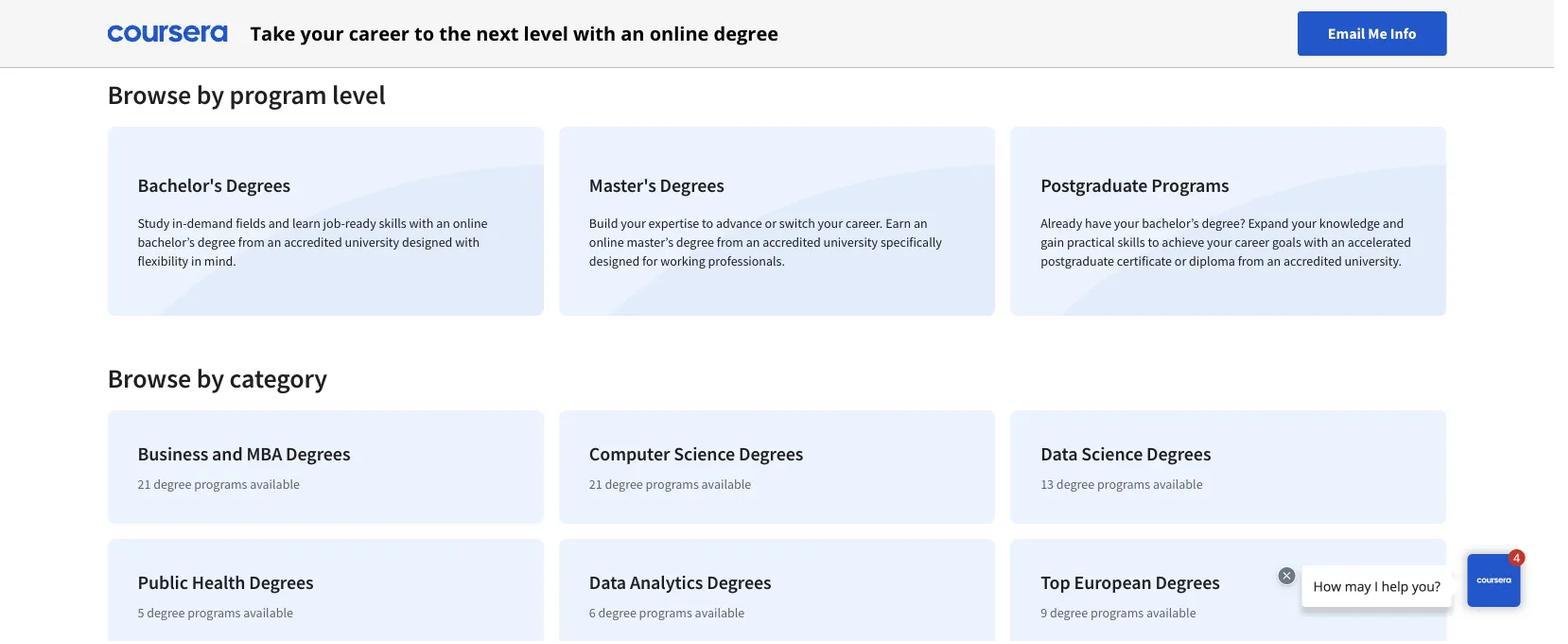 Task type: describe. For each thing, give the bounding box(es) containing it.
programs for public health degrees
[[188, 605, 241, 622]]

with inside already have your bachelor's degree? expand your knowledge and gain practical skills to achieve your career goals with an accelerated postgraduate certificate or diploma from an accredited university.
[[1305, 234, 1329, 251]]

data science degrees
[[1041, 442, 1212, 466]]

public health degrees
[[138, 571, 314, 595]]

1 horizontal spatial level
[[524, 20, 569, 46]]

6
[[589, 605, 596, 622]]

already have your bachelor's degree? expand your knowledge and gain practical skills to achieve your career goals with an accelerated postgraduate certificate or diploma from an accredited university.
[[1041, 215, 1412, 270]]

mba
[[247, 442, 282, 466]]

build your expertise to advance or switch your career. earn an online master's degree from an accredited university specifically designed for working professionals.
[[589, 215, 943, 270]]

degree inside study in-demand fields and learn job-ready skills with an online bachelor's degree from an accredited university designed with flexibility in mind.
[[198, 234, 236, 251]]

data for data analytics degrees
[[589, 571, 627, 595]]

9
[[1041, 605, 1048, 622]]

and inside already have your bachelor's degree? expand your knowledge and gain practical skills to achieve your career goals with an accelerated postgraduate certificate or diploma from an accredited university.
[[1384, 215, 1405, 232]]

professionals.
[[709, 253, 786, 270]]

email me info button
[[1298, 11, 1448, 56]]

21 for computer
[[589, 476, 603, 493]]

degree for public health degrees
[[147, 605, 185, 622]]

practical
[[1068, 234, 1115, 251]]

the
[[439, 20, 471, 46]]

master's
[[627, 234, 674, 251]]

accredited inside already have your bachelor's degree? expand your knowledge and gain practical skills to achieve your career goals with an accelerated postgraduate certificate or diploma from an accredited university.
[[1284, 253, 1343, 270]]

already
[[1041, 215, 1083, 232]]

advance
[[716, 215, 763, 232]]

skills inside study in-demand fields and learn job-ready skills with an online bachelor's degree from an accredited university designed with flexibility in mind.
[[379, 215, 407, 232]]

list for browse by category
[[100, 403, 1455, 642]]

study in-demand fields and learn job-ready skills with an online bachelor's degree from an accredited university designed with flexibility in mind.
[[138, 215, 488, 270]]

public
[[138, 571, 188, 595]]

designed inside study in-demand fields and learn job-ready skills with an online bachelor's degree from an accredited university designed with flexibility in mind.
[[402, 234, 453, 251]]

from for master's degrees
[[717, 234, 744, 251]]

analytics
[[630, 571, 704, 595]]

online for bachelor's degrees
[[453, 215, 488, 232]]

job-
[[323, 215, 345, 232]]

21 degree programs available for and
[[138, 476, 300, 493]]

business and mba degrees
[[138, 442, 351, 466]]

knowledge
[[1320, 215, 1381, 232]]

diploma
[[1190, 253, 1236, 270]]

browse for browse by program level
[[107, 78, 191, 111]]

goals
[[1273, 234, 1302, 251]]

13
[[1041, 476, 1054, 493]]

business
[[138, 442, 208, 466]]

your up the goals
[[1292, 215, 1317, 232]]

accredited for master's degrees
[[763, 234, 821, 251]]

degree for top european degrees
[[1050, 605, 1089, 622]]

programs for top european degrees
[[1091, 605, 1144, 622]]

working
[[661, 253, 706, 270]]

available for computer science degrees
[[702, 476, 752, 493]]

science for computer
[[674, 442, 735, 466]]

expand
[[1249, 215, 1290, 232]]

from inside already have your bachelor's degree? expand your knowledge and gain practical skills to achieve your career goals with an accelerated postgraduate certificate or diploma from an accredited university.
[[1239, 253, 1265, 270]]

online for master's degrees
[[589, 234, 624, 251]]

career.
[[846, 215, 883, 232]]

2 horizontal spatial online
[[650, 20, 709, 46]]

postgraduate programs
[[1041, 174, 1230, 197]]

13 degree programs available
[[1041, 476, 1203, 493]]

degree for computer science degrees
[[605, 476, 643, 493]]

postgraduate
[[1041, 174, 1148, 197]]

programs for data science degrees
[[1098, 476, 1151, 493]]

or inside build your expertise to advance or switch your career. earn an online master's degree from an accredited university specifically designed for working professionals.
[[765, 215, 777, 232]]

mind.
[[204, 253, 236, 270]]

certificate
[[1118, 253, 1173, 270]]

master's
[[589, 174, 657, 197]]

coursera image
[[107, 18, 228, 49]]

take your career to the next level with an online degree
[[250, 20, 779, 46]]

program
[[229, 78, 327, 111]]

accredited for bachelor's degrees
[[284, 234, 342, 251]]

programs for business and mba degrees
[[194, 476, 247, 493]]

earn
[[886, 215, 912, 232]]

university for bachelor's degrees
[[345, 234, 400, 251]]

0 vertical spatial career
[[349, 20, 410, 46]]

degree for business and mba degrees
[[154, 476, 192, 493]]

bachelor's inside study in-demand fields and learn job-ready skills with an online bachelor's degree from an accredited university designed with flexibility in mind.
[[138, 234, 195, 251]]

learn
[[292, 215, 321, 232]]

bachelor's
[[138, 174, 222, 197]]

browse by category
[[107, 362, 328, 395]]

from for bachelor's degrees
[[238, 234, 265, 251]]

career inside already have your bachelor's degree? expand your knowledge and gain practical skills to achieve your career goals with an accelerated postgraduate certificate or diploma from an accredited university.
[[1236, 234, 1270, 251]]



Task type: locate. For each thing, give the bounding box(es) containing it.
1 vertical spatial browse
[[107, 362, 191, 395]]

21 degree programs available down business and mba degrees
[[138, 476, 300, 493]]

online inside build your expertise to advance or switch your career. earn an online master's degree from an accredited university specifically designed for working professionals.
[[589, 234, 624, 251]]

in-
[[172, 215, 187, 232]]

1 21 degree programs available from the left
[[138, 476, 300, 493]]

from down "advance"
[[717, 234, 744, 251]]

me
[[1369, 24, 1388, 43]]

and inside study in-demand fields and learn job-ready skills with an online bachelor's degree from an accredited university designed with flexibility in mind.
[[268, 215, 290, 232]]

degree?
[[1202, 215, 1246, 232]]

0 horizontal spatial level
[[332, 78, 386, 111]]

1 vertical spatial designed
[[589, 253, 640, 270]]

browse by program level
[[107, 78, 386, 111]]

21 down business
[[138, 476, 151, 493]]

available for business and mba degrees
[[250, 476, 300, 493]]

0 horizontal spatial accredited
[[284, 234, 342, 251]]

1 vertical spatial bachelor's
[[138, 234, 195, 251]]

degrees
[[226, 174, 291, 197], [660, 174, 725, 197], [286, 442, 351, 466], [739, 442, 804, 466], [1147, 442, 1212, 466], [249, 571, 314, 595], [707, 571, 772, 595], [1156, 571, 1221, 595]]

european
[[1075, 571, 1152, 595]]

available down public health degrees
[[243, 605, 293, 622]]

take
[[250, 20, 296, 46]]

programs down european
[[1091, 605, 1144, 622]]

and left 'learn'
[[268, 215, 290, 232]]

your right "switch"
[[818, 215, 843, 232]]

for
[[643, 253, 658, 270]]

1 horizontal spatial skills
[[1118, 234, 1146, 251]]

top
[[1041, 571, 1071, 595]]

by for program
[[197, 78, 224, 111]]

level right next
[[524, 20, 569, 46]]

build
[[589, 215, 618, 232]]

accredited down 'learn'
[[284, 234, 342, 251]]

data for data science degrees
[[1041, 442, 1078, 466]]

programs
[[1152, 174, 1230, 197]]

career left the
[[349, 20, 410, 46]]

skills right ready
[[379, 215, 407, 232]]

1 horizontal spatial accredited
[[763, 234, 821, 251]]

available down mba
[[250, 476, 300, 493]]

21
[[138, 476, 151, 493], [589, 476, 603, 493]]

computer
[[589, 442, 670, 466]]

degree for data analytics degrees
[[599, 605, 637, 622]]

accredited down "switch"
[[763, 234, 821, 251]]

2 horizontal spatial and
[[1384, 215, 1405, 232]]

have
[[1086, 215, 1112, 232]]

1 science from the left
[[674, 442, 735, 466]]

science
[[674, 442, 735, 466], [1082, 442, 1143, 466]]

1 browse from the top
[[107, 78, 191, 111]]

21 down "computer"
[[589, 476, 603, 493]]

0 horizontal spatial data
[[589, 571, 627, 595]]

to left "advance"
[[702, 215, 714, 232]]

in
[[191, 253, 202, 270]]

master's degrees
[[589, 174, 725, 197]]

1 vertical spatial data
[[589, 571, 627, 595]]

bachelor's degrees
[[138, 174, 291, 197]]

an
[[621, 20, 645, 46], [436, 215, 450, 232], [914, 215, 928, 232], [267, 234, 281, 251], [746, 234, 760, 251], [1332, 234, 1346, 251], [1268, 253, 1282, 270]]

0 horizontal spatial science
[[674, 442, 735, 466]]

data up 6
[[589, 571, 627, 595]]

to for advance
[[702, 215, 714, 232]]

programs down analytics
[[639, 605, 693, 622]]

from inside study in-demand fields and learn job-ready skills with an online bachelor's degree from an accredited university designed with flexibility in mind.
[[238, 234, 265, 251]]

and left mba
[[212, 442, 243, 466]]

degree
[[714, 20, 779, 46], [198, 234, 236, 251], [676, 234, 715, 251], [154, 476, 192, 493], [605, 476, 643, 493], [1057, 476, 1095, 493], [147, 605, 185, 622], [599, 605, 637, 622], [1050, 605, 1089, 622]]

browse down 'coursera' image
[[107, 78, 191, 111]]

0 horizontal spatial bachelor's
[[138, 234, 195, 251]]

category
[[229, 362, 328, 395]]

1 horizontal spatial bachelor's
[[1143, 215, 1200, 232]]

0 horizontal spatial skills
[[379, 215, 407, 232]]

1 horizontal spatial data
[[1041, 442, 1078, 466]]

bachelor's up the achieve
[[1143, 215, 1200, 232]]

top european degrees
[[1041, 571, 1221, 595]]

1 list from the top
[[100, 119, 1455, 324]]

data analytics degrees
[[589, 571, 772, 595]]

your up master's
[[621, 215, 646, 232]]

0 horizontal spatial 21
[[138, 476, 151, 493]]

health
[[192, 571, 246, 595]]

or left "switch"
[[765, 215, 777, 232]]

designed
[[402, 234, 453, 251], [589, 253, 640, 270]]

by left program
[[197, 78, 224, 111]]

data
[[1041, 442, 1078, 466], [589, 571, 627, 595]]

1 by from the top
[[197, 78, 224, 111]]

your
[[301, 20, 344, 46], [621, 215, 646, 232], [818, 215, 843, 232], [1115, 215, 1140, 232], [1292, 215, 1317, 232], [1208, 234, 1233, 251]]

0 horizontal spatial online
[[453, 215, 488, 232]]

1 horizontal spatial to
[[702, 215, 714, 232]]

email me info
[[1329, 24, 1417, 43]]

university.
[[1345, 253, 1403, 270]]

programs down computer science degrees on the bottom of the page
[[646, 476, 699, 493]]

0 vertical spatial browse
[[107, 78, 191, 111]]

science for data
[[1082, 442, 1143, 466]]

postgraduate
[[1041, 253, 1115, 270]]

accelerated
[[1348, 234, 1412, 251]]

available down the data analytics degrees at the left bottom
[[695, 605, 745, 622]]

your right take
[[301, 20, 344, 46]]

0 vertical spatial level
[[524, 20, 569, 46]]

bachelor's inside already have your bachelor's degree? expand your knowledge and gain practical skills to achieve your career goals with an accelerated postgraduate certificate or diploma from an accredited university.
[[1143, 215, 1200, 232]]

university for master's degrees
[[824, 234, 878, 251]]

skills
[[379, 215, 407, 232], [1118, 234, 1146, 251]]

2 horizontal spatial from
[[1239, 253, 1265, 270]]

programs down data science degrees
[[1098, 476, 1151, 493]]

fields
[[236, 215, 266, 232]]

online
[[650, 20, 709, 46], [453, 215, 488, 232], [589, 234, 624, 251]]

accredited inside study in-demand fields and learn job-ready skills with an online bachelor's degree from an accredited university designed with flexibility in mind.
[[284, 234, 342, 251]]

or
[[765, 215, 777, 232], [1175, 253, 1187, 270]]

0 horizontal spatial or
[[765, 215, 777, 232]]

to inside build your expertise to advance or switch your career. earn an online master's degree from an accredited university specifically designed for working professionals.
[[702, 215, 714, 232]]

1 21 from the left
[[138, 476, 151, 493]]

bachelor's
[[1143, 215, 1200, 232], [138, 234, 195, 251]]

1 horizontal spatial designed
[[589, 253, 640, 270]]

from
[[238, 234, 265, 251], [717, 234, 744, 251], [1239, 253, 1265, 270]]

1 horizontal spatial 21 degree programs available
[[589, 476, 752, 493]]

0 horizontal spatial career
[[349, 20, 410, 46]]

by for category
[[197, 362, 224, 395]]

0 vertical spatial list
[[100, 119, 1455, 324]]

degree for data science degrees
[[1057, 476, 1095, 493]]

science up 13 degree programs available at the right bottom of page
[[1082, 442, 1143, 466]]

2 science from the left
[[1082, 442, 1143, 466]]

level
[[524, 20, 569, 46], [332, 78, 386, 111]]

achieve
[[1163, 234, 1205, 251]]

21 for business
[[138, 476, 151, 493]]

1 vertical spatial list
[[100, 403, 1455, 642]]

to left the
[[415, 20, 435, 46]]

available for public health degrees
[[243, 605, 293, 622]]

browse
[[107, 78, 191, 111], [107, 362, 191, 395]]

2 list from the top
[[100, 403, 1455, 642]]

ready
[[345, 215, 376, 232]]

expertise
[[649, 215, 700, 232]]

1 vertical spatial by
[[197, 362, 224, 395]]

1 horizontal spatial and
[[268, 215, 290, 232]]

available down the top european degrees
[[1147, 605, 1197, 622]]

available down computer science degrees on the bottom of the page
[[702, 476, 752, 493]]

demand
[[187, 215, 233, 232]]

21 degree programs available for science
[[589, 476, 752, 493]]

and up accelerated
[[1384, 215, 1405, 232]]

1 horizontal spatial from
[[717, 234, 744, 251]]

0 vertical spatial online
[[650, 20, 709, 46]]

from down fields
[[238, 234, 265, 251]]

0 vertical spatial bachelor's
[[1143, 215, 1200, 232]]

gain
[[1041, 234, 1065, 251]]

2 horizontal spatial to
[[1148, 234, 1160, 251]]

available down data science degrees
[[1154, 476, 1203, 493]]

programs
[[194, 476, 247, 493], [646, 476, 699, 493], [1098, 476, 1151, 493], [188, 605, 241, 622], [639, 605, 693, 622], [1091, 605, 1144, 622]]

9 degree programs available
[[1041, 605, 1197, 622]]

flexibility
[[138, 253, 188, 270]]

available for data analytics degrees
[[695, 605, 745, 622]]

1 horizontal spatial science
[[1082, 442, 1143, 466]]

1 horizontal spatial or
[[1175, 253, 1187, 270]]

to for the
[[415, 20, 435, 46]]

2 university from the left
[[824, 234, 878, 251]]

1 vertical spatial skills
[[1118, 234, 1146, 251]]

1 vertical spatial to
[[702, 215, 714, 232]]

computer science degrees
[[589, 442, 804, 466]]

online inside study in-demand fields and learn job-ready skills with an online bachelor's degree from an accredited university designed with flexibility in mind.
[[453, 215, 488, 232]]

to
[[415, 20, 435, 46], [702, 215, 714, 232], [1148, 234, 1160, 251]]

designed inside build your expertise to advance or switch your career. earn an online master's degree from an accredited university specifically designed for working professionals.
[[589, 253, 640, 270]]

programs down business and mba degrees
[[194, 476, 247, 493]]

1 horizontal spatial online
[[589, 234, 624, 251]]

0 vertical spatial to
[[415, 20, 435, 46]]

skills up certificate
[[1118, 234, 1146, 251]]

0 horizontal spatial university
[[345, 234, 400, 251]]

by
[[197, 78, 224, 111], [197, 362, 224, 395]]

from right "diploma"
[[1239, 253, 1265, 270]]

info
[[1391, 24, 1417, 43]]

study
[[138, 215, 170, 232]]

switch
[[780, 215, 816, 232]]

specifically
[[881, 234, 943, 251]]

available
[[250, 476, 300, 493], [702, 476, 752, 493], [1154, 476, 1203, 493], [243, 605, 293, 622], [695, 605, 745, 622], [1147, 605, 1197, 622]]

21 degree programs available down computer science degrees on the bottom of the page
[[589, 476, 752, 493]]

degree inside build your expertise to advance or switch your career. earn an online master's degree from an accredited university specifically designed for working professionals.
[[676, 234, 715, 251]]

1 vertical spatial career
[[1236, 234, 1270, 251]]

accredited down the goals
[[1284, 253, 1343, 270]]

1 vertical spatial online
[[453, 215, 488, 232]]

programs for computer science degrees
[[646, 476, 699, 493]]

0 vertical spatial data
[[1041, 442, 1078, 466]]

available for top european degrees
[[1147, 605, 1197, 622]]

5 degree programs available
[[138, 605, 293, 622]]

science right "computer"
[[674, 442, 735, 466]]

to inside already have your bachelor's degree? expand your knowledge and gain practical skills to achieve your career goals with an accelerated postgraduate certificate or diploma from an accredited university.
[[1148, 234, 1160, 251]]

1 vertical spatial or
[[1175, 253, 1187, 270]]

skills inside already have your bachelor's degree? expand your knowledge and gain practical skills to achieve your career goals with an accelerated postgraduate certificate or diploma from an accredited university.
[[1118, 234, 1146, 251]]

0 vertical spatial or
[[765, 215, 777, 232]]

data up the 13
[[1041, 442, 1078, 466]]

by left "category"
[[197, 362, 224, 395]]

browse up business
[[107, 362, 191, 395]]

university
[[345, 234, 400, 251], [824, 234, 878, 251]]

accredited
[[284, 234, 342, 251], [763, 234, 821, 251], [1284, 253, 1343, 270]]

list
[[100, 119, 1455, 324], [100, 403, 1455, 642]]

1 horizontal spatial university
[[824, 234, 878, 251]]

and
[[268, 215, 290, 232], [1384, 215, 1405, 232], [212, 442, 243, 466]]

list containing bachelor's degrees
[[100, 119, 1455, 324]]

to up certificate
[[1148, 234, 1160, 251]]

5
[[138, 605, 144, 622]]

your right have
[[1115, 215, 1140, 232]]

accredited inside build your expertise to advance or switch your career. earn an online master's degree from an accredited university specifically designed for working professionals.
[[763, 234, 821, 251]]

21 degree programs available
[[138, 476, 300, 493], [589, 476, 752, 493]]

2 by from the top
[[197, 362, 224, 395]]

university inside study in-demand fields and learn job-ready skills with an online bachelor's degree from an accredited university designed with flexibility in mind.
[[345, 234, 400, 251]]

your down "degree?"
[[1208, 234, 1233, 251]]

list containing business and mba degrees
[[100, 403, 1455, 642]]

next
[[476, 20, 519, 46]]

1 horizontal spatial 21
[[589, 476, 603, 493]]

level right program
[[332, 78, 386, 111]]

career down expand
[[1236, 234, 1270, 251]]

or inside already have your bachelor's degree? expand your knowledge and gain practical skills to achieve your career goals with an accelerated postgraduate certificate or diploma from an accredited university.
[[1175, 253, 1187, 270]]

browse for browse by category
[[107, 362, 191, 395]]

0 horizontal spatial 21 degree programs available
[[138, 476, 300, 493]]

list for browse by program level
[[100, 119, 1455, 324]]

from inside build your expertise to advance or switch your career. earn an online master's degree from an accredited university specifically designed for working professionals.
[[717, 234, 744, 251]]

0 horizontal spatial and
[[212, 442, 243, 466]]

6 degree programs available
[[589, 605, 745, 622]]

0 vertical spatial designed
[[402, 234, 453, 251]]

2 vertical spatial online
[[589, 234, 624, 251]]

email
[[1329, 24, 1366, 43]]

available for data science degrees
[[1154, 476, 1203, 493]]

0 vertical spatial skills
[[379, 215, 407, 232]]

bachelor's up flexibility
[[138, 234, 195, 251]]

0 horizontal spatial from
[[238, 234, 265, 251]]

university down ready
[[345, 234, 400, 251]]

0 horizontal spatial designed
[[402, 234, 453, 251]]

programs down health
[[188, 605, 241, 622]]

0 horizontal spatial to
[[415, 20, 435, 46]]

1 university from the left
[[345, 234, 400, 251]]

1 horizontal spatial career
[[1236, 234, 1270, 251]]

2 21 from the left
[[589, 476, 603, 493]]

career
[[349, 20, 410, 46], [1236, 234, 1270, 251]]

2 21 degree programs available from the left
[[589, 476, 752, 493]]

2 vertical spatial to
[[1148, 234, 1160, 251]]

1 vertical spatial level
[[332, 78, 386, 111]]

2 browse from the top
[[107, 362, 191, 395]]

or down the achieve
[[1175, 253, 1187, 270]]

university down career.
[[824, 234, 878, 251]]

0 vertical spatial by
[[197, 78, 224, 111]]

programs for data analytics degrees
[[639, 605, 693, 622]]

2 horizontal spatial accredited
[[1284, 253, 1343, 270]]

university inside build your expertise to advance or switch your career. earn an online master's degree from an accredited university specifically designed for working professionals.
[[824, 234, 878, 251]]



Task type: vqa. For each thing, say whether or not it's contained in the screenshot.
successfully
no



